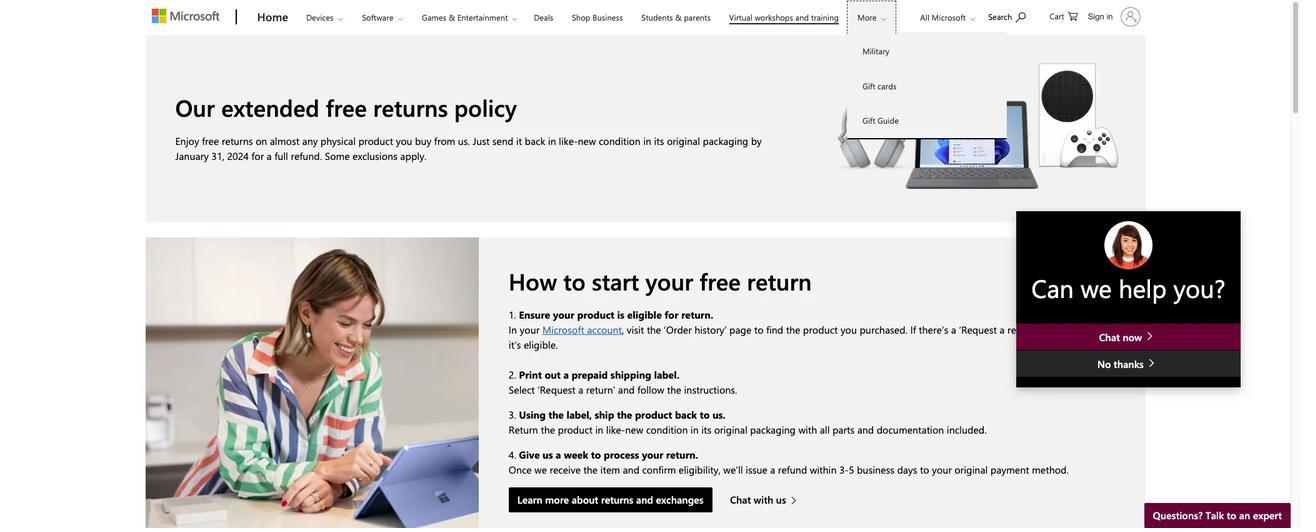 Task type: locate. For each thing, give the bounding box(es) containing it.
more button
[[847, 1, 896, 34]]

1 horizontal spatial for
[[665, 308, 679, 322]]

you inside enjoy free returns on almost any physical product you buy from us. just send it back in like-new condition in its original packaging by january 31, 2024 for a full refund. some exclusions apply.
[[396, 135, 412, 148]]

gift guide link
[[848, 103, 1007, 138]]

0 vertical spatial return'
[[1008, 323, 1037, 337]]

us right give
[[543, 448, 553, 462]]

return. inside the 1. ensure your product is eligible for return. in your microsoft account
[[681, 308, 713, 322]]

returns for our extended free returns policy
[[373, 92, 448, 122]]

label,
[[567, 408, 592, 422]]

refund.
[[291, 150, 322, 163]]

us for give
[[543, 448, 553, 462]]

0 horizontal spatial us.
[[458, 135, 470, 148]]

1 vertical spatial like-
[[606, 423, 625, 437]]

1 vertical spatial return'
[[586, 383, 615, 397]]

1 vertical spatial packaging
[[750, 423, 796, 437]]

1 horizontal spatial return'
[[1008, 323, 1037, 337]]

0 vertical spatial new
[[578, 135, 596, 148]]

1 horizontal spatial you
[[841, 323, 857, 337]]

print
[[519, 368, 542, 382]]

1 vertical spatial condition
[[646, 423, 688, 437]]

we
[[1081, 271, 1112, 304], [535, 463, 547, 477]]

new inside enjoy free returns on almost any physical product you buy from us. just send it back in like-new condition in its original packaging by january 31, 2024 for a full refund. some exclusions apply.
[[578, 135, 596, 148]]

you left purchased.
[[841, 323, 857, 337]]

gift cards
[[863, 80, 897, 91]]

return' inside the 2. print out a prepaid shipping label. select 'request a return' and follow the instructions.
[[586, 383, 615, 397]]

1 vertical spatial back
[[675, 408, 697, 422]]

search button
[[983, 2, 1031, 30]]

us inside 4. give us a week to process your return. once we receive the item and confirm eligibility, we'll issue a refund within 3-5 business days to your original payment method.
[[543, 448, 553, 462]]

return' down prepaid
[[586, 383, 615, 397]]

packaging inside 3. using the label, ship the product back to us. return the product in like-new condition in its original packaging with all parts and documentation included.
[[750, 423, 796, 437]]

the down label.
[[667, 383, 681, 397]]

1 horizontal spatial like-
[[606, 423, 625, 437]]

0 horizontal spatial like-
[[559, 135, 578, 148]]

returns down item
[[601, 493, 634, 507]]

returns up buy
[[373, 92, 448, 122]]

visit
[[627, 323, 644, 337]]

return'
[[1008, 323, 1037, 337], [586, 383, 615, 397]]

1 horizontal spatial &
[[675, 12, 682, 23]]

1 vertical spatial new
[[625, 423, 643, 437]]

1 horizontal spatial packaging
[[750, 423, 796, 437]]

0 vertical spatial microsoft
[[932, 12, 966, 23]]

talk
[[1206, 509, 1224, 522]]

military
[[863, 46, 890, 56]]

more
[[858, 12, 877, 23]]

1 vertical spatial we
[[535, 463, 547, 477]]

0 vertical spatial returns
[[373, 92, 448, 122]]

microsoft account link
[[542, 323, 622, 337]]

and right parts
[[858, 423, 874, 437]]

and down the shipping
[[618, 383, 635, 397]]

0 horizontal spatial its
[[654, 135, 664, 148]]

1 horizontal spatial back
[[675, 408, 697, 422]]

free up physical
[[326, 92, 367, 122]]

microsoft image
[[152, 9, 219, 23]]

original inside 3. using the label, ship the product back to us. return the product in like-new condition in its original packaging with all parts and documentation included.
[[714, 423, 748, 437]]

for down on
[[251, 150, 264, 163]]

we right can
[[1081, 271, 1112, 304]]

2 horizontal spatial returns
[[601, 493, 634, 507]]

return. up eligibility,
[[666, 448, 698, 462]]

0 vertical spatial free
[[326, 92, 367, 122]]

0 horizontal spatial we
[[535, 463, 547, 477]]

'request right there's
[[959, 323, 997, 337]]

all
[[920, 12, 930, 23]]

0 horizontal spatial condition
[[599, 135, 641, 148]]

2 horizontal spatial original
[[955, 463, 988, 477]]

prepaid
[[572, 368, 608, 382]]

free up history'
[[700, 266, 741, 296]]

the left the label,
[[549, 408, 564, 422]]

and inside 4. give us a week to process your return. once we receive the item and confirm eligibility, we'll issue a refund within 3-5 business days to your original payment method.
[[623, 463, 640, 477]]

our extended free returns policy
[[175, 92, 517, 122]]

0 horizontal spatial 'request
[[538, 383, 576, 397]]

january
[[175, 150, 209, 163]]

and
[[796, 12, 809, 23], [618, 383, 635, 397], [858, 423, 874, 437], [623, 463, 640, 477], [636, 493, 653, 507]]

us. left "just"
[[458, 135, 470, 148]]

and down process
[[623, 463, 640, 477]]

1 horizontal spatial with
[[799, 423, 817, 437]]

some
[[325, 150, 350, 163]]

you up apply.
[[396, 135, 412, 148]]

returns for learn more about returns and exchanges
[[601, 493, 634, 507]]

documentation
[[877, 423, 944, 437]]

'request down the out
[[538, 383, 576, 397]]

a right the out
[[564, 368, 569, 382]]

& right the games at the top of the page
[[449, 12, 455, 23]]

about
[[572, 493, 599, 507]]

0 vertical spatial chat
[[1099, 330, 1120, 344]]

original inside 4. give us a week to process your return. once we receive the item and confirm eligibility, we'll issue a refund within 3-5 business days to your original payment method.
[[955, 463, 988, 477]]

product up account
[[577, 308, 615, 322]]

software
[[362, 12, 394, 23]]

return
[[509, 423, 538, 437]]

0 vertical spatial gift
[[863, 80, 876, 91]]

2 gift from the top
[[863, 115, 876, 126]]

returns up 2024
[[222, 135, 253, 148]]

the left item
[[584, 463, 598, 477]]

like- right it
[[559, 135, 578, 148]]

home link
[[251, 1, 294, 34]]

us. down instructions.
[[713, 408, 726, 422]]

return' left button
[[1008, 323, 1037, 337]]

0 horizontal spatial us
[[543, 448, 553, 462]]

you?
[[1174, 271, 1226, 304]]

new
[[578, 135, 596, 148], [625, 423, 643, 437]]

0 horizontal spatial free
[[202, 135, 219, 148]]

1 vertical spatial us.
[[713, 408, 726, 422]]

0 horizontal spatial returns
[[222, 135, 253, 148]]

for inside enjoy free returns on almost any physical product you buy from us. just send it back in like-new condition in its original packaging by january 31, 2024 for a full refund. some exclusions apply.
[[251, 150, 264, 163]]

instructions.
[[684, 383, 737, 397]]

receive
[[550, 463, 581, 477]]

0 vertical spatial us.
[[458, 135, 470, 148]]

product inside the 1. ensure your product is eligible for return. in your microsoft account
[[577, 308, 615, 322]]

1 horizontal spatial microsoft
[[932, 12, 966, 23]]

packaging
[[703, 135, 748, 148], [750, 423, 796, 437]]

chat with us
[[730, 493, 786, 507]]

confirm
[[642, 463, 676, 477]]

all microsoft
[[920, 12, 966, 23]]

home
[[257, 9, 288, 24]]

to left it,
[[1094, 323, 1103, 337]]

0 vertical spatial with
[[799, 423, 817, 437]]

gift left the cards
[[863, 80, 876, 91]]

original inside enjoy free returns on almost any physical product you buy from us. just send it back in like-new condition in its original packaging by january 31, 2024 for a full refund. some exclusions apply.
[[667, 135, 700, 148]]

and inside 3. using the label, ship the product back to us. return the product in like-new condition in its original packaging with all parts and documentation included.
[[858, 423, 874, 437]]

microsoft right all in the right top of the page
[[932, 12, 966, 23]]

0 vertical spatial you
[[396, 135, 412, 148]]

your
[[646, 266, 693, 296], [553, 308, 575, 322], [520, 323, 540, 337], [642, 448, 664, 462], [932, 463, 952, 477]]

1 horizontal spatial new
[[625, 423, 643, 437]]

0 horizontal spatial new
[[578, 135, 596, 148]]

'request inside ', visit the 'order history' page to find the product you purchased. if there's a 'request a return' button next to it, it's eligible.'
[[959, 323, 997, 337]]

no thanks
[[1098, 358, 1147, 371]]

a
[[267, 150, 272, 163], [951, 323, 956, 337], [1000, 323, 1005, 337], [564, 368, 569, 382], [578, 383, 583, 397], [556, 448, 561, 462], [770, 463, 775, 477]]

1 horizontal spatial free
[[326, 92, 367, 122]]

packaging up 4. give us a week to process your return. once we receive the item and confirm eligibility, we'll issue a refund within 3-5 business days to your original payment method.
[[750, 423, 796, 437]]

all microsoft button
[[910, 1, 982, 34]]

free inside enjoy free returns on almost any physical product you buy from us. just send it back in like-new condition in its original packaging by january 31, 2024 for a full refund. some exclusions apply.
[[202, 135, 219, 148]]

1 vertical spatial chat
[[730, 493, 751, 507]]

0 horizontal spatial chat
[[730, 493, 751, 507]]

& for games
[[449, 12, 455, 23]]

with down issue
[[754, 493, 773, 507]]

product right find
[[803, 323, 838, 337]]

enjoy free returns on almost any physical product you buy from us. just send it back in like-new condition in its original packaging by january 31, 2024 for a full refund. some exclusions apply.
[[175, 135, 762, 163]]

0 vertical spatial we
[[1081, 271, 1112, 304]]

0 vertical spatial back
[[525, 135, 545, 148]]

for up "'order"
[[665, 308, 679, 322]]

like- down ship
[[606, 423, 625, 437]]

0 vertical spatial 'request
[[959, 323, 997, 337]]

us. inside enjoy free returns on almost any physical product you buy from us. just send it back in like-new condition in its original packaging by january 31, 2024 for a full refund. some exclusions apply.
[[458, 135, 470, 148]]

1 vertical spatial free
[[202, 135, 219, 148]]

1 vertical spatial with
[[754, 493, 773, 507]]

us
[[543, 448, 553, 462], [776, 493, 786, 507]]

a left full
[[267, 150, 272, 163]]

we inside 4. give us a week to process your return. once we receive the item and confirm eligibility, we'll issue a refund within 3-5 business days to your original payment method.
[[535, 463, 547, 477]]

using
[[519, 408, 546, 422]]

days
[[897, 463, 917, 477]]

1 horizontal spatial 'request
[[959, 323, 997, 337]]

like- inside 3. using the label, ship the product back to us. return the product in like-new condition in its original packaging with all parts and documentation included.
[[606, 423, 625, 437]]

shop business link
[[566, 1, 629, 31]]

condition inside 3. using the label, ship the product back to us. return the product in like-new condition in its original packaging with all parts and documentation included.
[[646, 423, 688, 437]]

military link
[[848, 34, 1007, 68]]

returns
[[373, 92, 448, 122], [222, 135, 253, 148], [601, 493, 634, 507]]

& left parents
[[675, 12, 682, 23]]

chat left now
[[1099, 330, 1120, 344]]

free up 31,
[[202, 135, 219, 148]]

1 horizontal spatial us
[[776, 493, 786, 507]]

1 vertical spatial for
[[665, 308, 679, 322]]

with left the all
[[799, 423, 817, 437]]

, visit the 'order history' page to find the product you purchased. if there's a 'request a return' button next to it, it's eligible.
[[509, 323, 1114, 352]]

your up confirm at the bottom
[[642, 448, 664, 462]]

0 vertical spatial like-
[[559, 135, 578, 148]]

1.
[[509, 308, 516, 322]]

within
[[810, 463, 837, 477]]

gift
[[863, 80, 876, 91], [863, 115, 876, 126]]

purchased.
[[860, 323, 908, 337]]

1 vertical spatial its
[[702, 423, 712, 437]]

1 horizontal spatial condition
[[646, 423, 688, 437]]

refund
[[778, 463, 807, 477]]

it,
[[1106, 323, 1114, 337]]

1 vertical spatial you
[[841, 323, 857, 337]]

2 vertical spatial original
[[955, 463, 988, 477]]

product down the label,
[[558, 423, 593, 437]]

games & entertainment button
[[411, 1, 527, 34]]

4.
[[509, 448, 516, 462]]

2 vertical spatial returns
[[601, 493, 634, 507]]

1 vertical spatial 'request
[[538, 383, 576, 397]]

2 & from the left
[[675, 12, 682, 23]]

packaging left by
[[703, 135, 748, 148]]

0 horizontal spatial packaging
[[703, 135, 748, 148]]

gift for gift cards
[[863, 80, 876, 91]]

students & parents link
[[636, 1, 716, 31]]

product up exclusions
[[359, 135, 393, 148]]

return. up history'
[[681, 308, 713, 322]]

1 & from the left
[[449, 12, 455, 23]]

to left "an"
[[1227, 509, 1237, 522]]

business
[[593, 12, 623, 23]]

original
[[667, 135, 700, 148], [714, 423, 748, 437], [955, 463, 988, 477]]

product
[[359, 135, 393, 148], [577, 308, 615, 322], [803, 323, 838, 337], [635, 408, 672, 422], [558, 423, 593, 437]]

condition inside enjoy free returns on almost any physical product you buy from us. just send it back in like-new condition in its original packaging by january 31, 2024 for a full refund. some exclusions apply.
[[599, 135, 641, 148]]

& for students
[[675, 12, 682, 23]]

gift left guide
[[863, 115, 876, 126]]

us down refund
[[776, 493, 786, 507]]

1 vertical spatial gift
[[863, 115, 876, 126]]

0 vertical spatial its
[[654, 135, 664, 148]]

free
[[326, 92, 367, 122], [202, 135, 219, 148], [700, 266, 741, 296]]

1 vertical spatial original
[[714, 423, 748, 437]]

1 horizontal spatial its
[[702, 423, 712, 437]]

1 horizontal spatial original
[[714, 423, 748, 437]]

the down the using
[[541, 423, 555, 437]]

0 horizontal spatial original
[[667, 135, 700, 148]]

0 horizontal spatial you
[[396, 135, 412, 148]]

0 vertical spatial for
[[251, 150, 264, 163]]

devices button
[[296, 1, 353, 34]]

to down instructions.
[[700, 408, 710, 422]]

1 vertical spatial return.
[[666, 448, 698, 462]]

0 vertical spatial condition
[[599, 135, 641, 148]]

'request inside the 2. print out a prepaid shipping label. select 'request a return' and follow the instructions.
[[538, 383, 576, 397]]

1 horizontal spatial chat
[[1099, 330, 1120, 344]]

0 horizontal spatial back
[[525, 135, 545, 148]]

chat down we'll
[[730, 493, 751, 507]]

0 vertical spatial us
[[543, 448, 553, 462]]

0 horizontal spatial microsoft
[[542, 323, 584, 337]]

back
[[525, 135, 545, 148], [675, 408, 697, 422]]

a down prepaid
[[578, 383, 583, 397]]

0 horizontal spatial for
[[251, 150, 264, 163]]

almost
[[270, 135, 300, 148]]

gift guide
[[863, 115, 899, 126]]

its inside 3. using the label, ship the product back to us. return the product in like-new condition in its original packaging with all parts and documentation included.
[[702, 423, 712, 437]]

5
[[849, 463, 854, 477]]

2024
[[227, 150, 249, 163]]

devices
[[306, 12, 334, 23]]

1 horizontal spatial returns
[[373, 92, 448, 122]]

2. print out a prepaid shipping label. select 'request a return' and follow the instructions.
[[509, 368, 737, 397]]

to left start on the bottom of the page
[[563, 266, 586, 296]]

chat inside button
[[1099, 330, 1120, 344]]

your down the ensure
[[520, 323, 540, 337]]

to left find
[[754, 323, 764, 337]]

and left the training at top right
[[796, 12, 809, 23]]

1 horizontal spatial us.
[[713, 408, 726, 422]]

return
[[747, 266, 812, 296]]

back down instructions.
[[675, 408, 697, 422]]

product down follow
[[635, 408, 672, 422]]

1 vertical spatial returns
[[222, 135, 253, 148]]

0 vertical spatial original
[[667, 135, 700, 148]]

0 horizontal spatial &
[[449, 12, 455, 23]]

microsoft up eligible.
[[542, 323, 584, 337]]

for inside the 1. ensure your product is eligible for return. in your microsoft account
[[665, 308, 679, 322]]

history'
[[695, 323, 727, 337]]

deals
[[534, 12, 553, 23]]

1 vertical spatial us
[[776, 493, 786, 507]]

0 vertical spatial packaging
[[703, 135, 748, 148]]

1 gift from the top
[[863, 80, 876, 91]]

& inside dropdown button
[[449, 12, 455, 23]]

&
[[449, 12, 455, 23], [675, 12, 682, 23]]

you inside ', visit the 'order history' page to find the product you purchased. if there's a 'request a return' button next to it, it's eligible.'
[[841, 323, 857, 337]]

return. inside 4. give us a week to process your return. once we receive the item and confirm eligibility, we'll issue a refund within 3-5 business days to your original payment method.
[[666, 448, 698, 462]]

2 horizontal spatial free
[[700, 266, 741, 296]]

1 vertical spatial microsoft
[[542, 323, 584, 337]]

we down give
[[535, 463, 547, 477]]

0 horizontal spatial return'
[[586, 383, 615, 397]]

back right it
[[525, 135, 545, 148]]

learn more about returns and exchanges
[[518, 493, 704, 507]]

to inside 3. using the label, ship the product back to us. return the product in like-new condition in its original packaging with all parts and documentation included.
[[700, 408, 710, 422]]

'request
[[959, 323, 997, 337], [538, 383, 576, 397]]

your up eligible
[[646, 266, 693, 296]]

start
[[592, 266, 639, 296]]

us for with
[[776, 493, 786, 507]]

0 vertical spatial return.
[[681, 308, 713, 322]]

send
[[492, 135, 514, 148]]

to right week
[[591, 448, 601, 462]]



Task type: vqa. For each thing, say whether or not it's contained in the screenshot.
exchanges
yes



Task type: describe. For each thing, give the bounding box(es) containing it.
shop business
[[572, 12, 623, 23]]

virtual workshops and training link
[[724, 1, 845, 31]]

payment
[[991, 463, 1029, 477]]

how
[[509, 266, 557, 296]]

physical
[[321, 135, 356, 148]]

return' inside ', visit the 'order history' page to find the product you purchased. if there's a 'request a return' button next to it, it's eligible.'
[[1008, 323, 1037, 337]]

ensure
[[519, 308, 550, 322]]

account
[[587, 323, 622, 337]]

,
[[622, 323, 624, 337]]

product inside enjoy free returns on almost any physical product you buy from us. just send it back in like-new condition in its original packaging by january 31, 2024 for a full refund. some exclusions apply.
[[359, 135, 393, 148]]

more
[[545, 493, 569, 507]]

gift for gift guide
[[863, 115, 876, 126]]

training
[[811, 12, 839, 23]]

chat for chat now
[[1099, 330, 1120, 344]]

enjoy
[[175, 135, 199, 148]]

exchanges
[[656, 493, 704, 507]]

students & parents
[[642, 12, 711, 23]]

virtual
[[729, 12, 753, 23]]

the right find
[[786, 323, 801, 337]]

eligible.
[[524, 338, 558, 352]]

in
[[509, 323, 517, 337]]

questions?
[[1153, 509, 1203, 522]]

method.
[[1032, 463, 1069, 477]]

software button
[[351, 1, 413, 34]]

ship
[[595, 408, 614, 422]]

can
[[1032, 271, 1074, 304]]

it
[[516, 135, 522, 148]]

the down eligible
[[647, 323, 661, 337]]

extended
[[221, 92, 319, 122]]

business
[[857, 463, 895, 477]]

any
[[302, 135, 318, 148]]

is
[[617, 308, 625, 322]]

a variety of surface devices. image
[[812, 35, 1146, 223]]

a inside enjoy free returns on almost any physical product you buy from us. just send it back in like-new condition in its original packaging by january 31, 2024 for a full refund. some exclusions apply.
[[267, 150, 272, 163]]

virtual workshops and training
[[729, 12, 839, 23]]

packaging inside enjoy free returns on almost any physical product you buy from us. just send it back in like-new condition in its original packaging by january 31, 2024 for a full refund. some exclusions apply.
[[703, 135, 748, 148]]

gift cards link
[[848, 68, 1007, 103]]

and inside the 2. print out a prepaid shipping label. select 'request a return' and follow the instructions.
[[618, 383, 635, 397]]

just
[[473, 135, 490, 148]]

can we help you?
[[1032, 271, 1226, 304]]

week
[[564, 448, 588, 462]]

sign in link
[[1081, 2, 1146, 32]]

4. give us a week to process your return. once we receive the item and confirm eligibility, we'll issue a refund within 3-5 business days to your original payment method.
[[509, 448, 1072, 477]]

all
[[820, 423, 830, 437]]

label.
[[654, 368, 680, 382]]

on
[[256, 135, 267, 148]]

our
[[175, 92, 215, 122]]

back inside 3. using the label, ship the product back to us. return the product in like-new condition in its original packaging with all parts and documentation included.
[[675, 408, 697, 422]]

buy
[[415, 135, 432, 148]]

it's
[[509, 338, 521, 352]]

your up microsoft account link
[[553, 308, 575, 322]]

shop
[[572, 12, 590, 23]]

and down confirm at the bottom
[[636, 493, 653, 507]]

students
[[642, 12, 673, 23]]

3.
[[509, 408, 516, 422]]

expert
[[1253, 509, 1282, 522]]

your right days
[[932, 463, 952, 477]]

person smiling while using a surface device. image
[[145, 238, 479, 528]]

apply.
[[400, 150, 427, 163]]

its inside enjoy free returns on almost any physical product you buy from us. just send it back in like-new condition in its original packaging by january 31, 2024 for a full refund. some exclusions apply.
[[654, 135, 664, 148]]

sign
[[1088, 12, 1105, 21]]

help
[[1119, 271, 1167, 304]]

once
[[509, 463, 532, 477]]

Search search field
[[982, 2, 1038, 30]]

eligibility,
[[679, 463, 721, 477]]

issue
[[746, 463, 768, 477]]

2 vertical spatial free
[[700, 266, 741, 296]]

button
[[1040, 323, 1069, 337]]

we'll
[[724, 463, 743, 477]]

the inside the 2. print out a prepaid shipping label. select 'request a return' and follow the instructions.
[[667, 383, 681, 397]]

with inside 3. using the label, ship the product back to us. return the product in like-new condition in its original packaging with all parts and documentation included.
[[799, 423, 817, 437]]

policy
[[454, 92, 517, 122]]

like- inside enjoy free returns on almost any physical product you buy from us. just send it back in like-new condition in its original packaging by january 31, 2024 for a full refund. some exclusions apply.
[[559, 135, 578, 148]]

out
[[545, 368, 561, 382]]

games & entertainment
[[422, 12, 508, 23]]

in inside sign in link
[[1107, 12, 1113, 21]]

included.
[[947, 423, 987, 437]]

full
[[275, 150, 288, 163]]

select
[[509, 383, 535, 397]]

microsoft inside dropdown button
[[932, 12, 966, 23]]

new inside 3. using the label, ship the product back to us. return the product in like-new condition in its original packaging with all parts and documentation included.
[[625, 423, 643, 437]]

cart
[[1050, 11, 1065, 21]]

cards
[[878, 80, 897, 91]]

the inside 4. give us a week to process your return. once we receive the item and confirm eligibility, we'll issue a refund within 3-5 business days to your original payment method.
[[584, 463, 598, 477]]

a right issue
[[770, 463, 775, 477]]

an
[[1239, 509, 1250, 522]]

microsoft inside the 1. ensure your product is eligible for return. in your microsoft account
[[542, 323, 584, 337]]

games
[[422, 12, 446, 23]]

workshops
[[755, 12, 793, 23]]

shipping
[[611, 368, 651, 382]]

back inside enjoy free returns on almost any physical product you buy from us. just send it back in like-new condition in its original packaging by january 31, 2024 for a full refund. some exclusions apply.
[[525, 135, 545, 148]]

0 horizontal spatial with
[[754, 493, 773, 507]]

a up receive
[[556, 448, 561, 462]]

3. using the label, ship the product back to us. return the product in like-new condition in its original packaging with all parts and documentation included.
[[509, 408, 990, 437]]

us. inside 3. using the label, ship the product back to us. return the product in like-new condition in its original packaging with all parts and documentation included.
[[713, 408, 726, 422]]

now
[[1123, 330, 1142, 344]]

a left button
[[1000, 323, 1005, 337]]

product inside ', visit the 'order history' page to find the product you purchased. if there's a 'request a return' button next to it, it's eligible.'
[[803, 323, 838, 337]]

chat now button
[[1017, 324, 1241, 350]]

'order
[[664, 323, 692, 337]]

chat for chat with us
[[730, 493, 751, 507]]

to right days
[[920, 463, 929, 477]]

how to start your free return
[[509, 266, 812, 296]]

to inside dropdown button
[[1227, 509, 1237, 522]]

parents
[[684, 12, 711, 23]]

the right ship
[[617, 408, 632, 422]]

thanks
[[1114, 358, 1144, 371]]

deals link
[[528, 1, 559, 31]]

page
[[730, 323, 752, 337]]

guide
[[878, 115, 899, 126]]

a right there's
[[951, 323, 956, 337]]

returns inside enjoy free returns on almost any physical product you buy from us. just send it back in like-new condition in its original packaging by january 31, 2024 for a full refund. some exclusions apply.
[[222, 135, 253, 148]]

learn more about returns and exchanges link
[[509, 488, 712, 513]]

1 horizontal spatial we
[[1081, 271, 1112, 304]]



